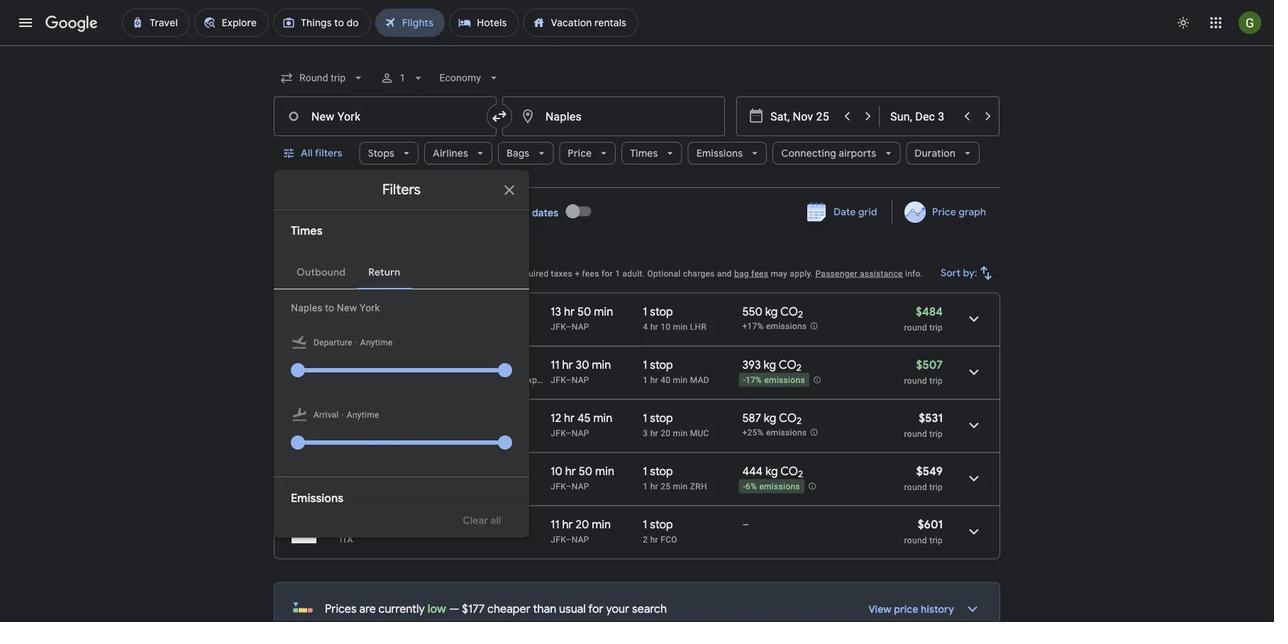 Task type: describe. For each thing, give the bounding box(es) containing it.
– inside 10 hr 50 min jfk – nap
[[566, 481, 572, 491]]

12
[[551, 411, 561, 425]]

include
[[485, 269, 514, 278]]

10:30 pm
[[340, 304, 387, 319]]

$531 round trip
[[904, 411, 943, 439]]

airlines inside popup button
[[433, 147, 468, 160]]

emissions inside popup button
[[696, 147, 743, 160]]

usual
[[559, 602, 586, 616]]

connecting airports
[[781, 147, 876, 160]]

emissions button
[[688, 136, 767, 170]]

round for $531
[[904, 429, 927, 439]]

hr inside the 1 stop 1 hr 25 min zrh
[[650, 481, 658, 491]]

10 hr 50 min jfk – nap
[[551, 464, 614, 491]]

co for 393
[[779, 358, 796, 372]]

10 inside 10 hr 50 min jfk – nap
[[551, 464, 563, 479]]

price for price
[[568, 147, 592, 160]]

to
[[325, 302, 334, 314]]

co for 444
[[780, 464, 798, 479]]

0 horizontal spatial emissions
[[291, 491, 344, 506]]

all
[[301, 147, 313, 160]]

cheaper
[[487, 602, 530, 616]]

total duration 10 hr 50 min. element
[[551, 464, 643, 481]]

6%
[[746, 482, 757, 492]]

13 hr 50 min jfk – nap
[[551, 304, 613, 332]]

duration button
[[906, 136, 980, 170]]

co for 587
[[779, 411, 797, 425]]

are
[[359, 602, 376, 616]]

4
[[643, 322, 648, 332]]

-17% emissions
[[743, 375, 805, 385]]

view price history
[[869, 603, 954, 616]]

main menu image
[[17, 14, 34, 31]]

track prices
[[298, 207, 356, 220]]

anytime for departure
[[360, 338, 393, 348]]

min inside 1 stop 1 hr 40 min mad
[[673, 375, 688, 385]]

taxes
[[551, 269, 572, 278]]

– inside 11 hr 30 min jfk – nap
[[566, 375, 572, 385]]

1 button
[[374, 61, 431, 95]]

20 inside 1 stop 3 hr 20 min muc
[[661, 428, 671, 438]]

price graph
[[932, 206, 986, 219]]

- for 393
[[743, 375, 746, 385]]

round for $484
[[904, 322, 927, 332]]

min inside 1 stop 3 hr 20 min muc
[[673, 428, 688, 438]]

1 vertical spatial for
[[588, 602, 603, 616]]

min inside 13 hr 50 min jfk – nap
[[594, 304, 613, 319]]

nov
[[380, 207, 399, 220]]

8:40 pm – 2:10 pm + 1
[[340, 358, 441, 372]]

$531
[[919, 411, 943, 425]]

– left 1:50 pm at the bottom of page
[[386, 464, 393, 479]]

adult.
[[622, 269, 645, 278]]

change appearance image
[[1166, 6, 1200, 40]]

co for 550
[[780, 304, 798, 319]]

naples
[[291, 302, 323, 314]]

550 kg co 2
[[742, 304, 803, 321]]

stop for 11 hr 20 min
[[650, 517, 673, 532]]

+17% emissions
[[742, 322, 807, 331]]

sort by: button
[[935, 256, 1000, 290]]

30
[[576, 358, 589, 372]]

operated by iberia express
[[448, 375, 554, 385]]

round for $507
[[904, 376, 927, 386]]

– up american,
[[385, 358, 392, 372]]

1 fees from the left
[[582, 269, 599, 278]]

1 inside "8:40 pm – 2:10 pm + 1"
[[438, 358, 441, 366]]

1 inside 1 stop 3 hr 20 min muc
[[643, 411, 647, 425]]

new
[[337, 302, 357, 314]]

1 stop flight. element for 10 hr 50 min
[[643, 464, 673, 481]]

484 US dollars text field
[[916, 304, 943, 319]]

track
[[298, 207, 324, 220]]

trip for $484
[[929, 322, 943, 332]]

fco
[[661, 535, 677, 544]]

lufthansa
[[340, 428, 380, 438]]

50 for 13
[[577, 304, 591, 319]]

layover (1 of 1) is a 1 hr 25 min layover at zurich airport in zürich. element
[[643, 481, 735, 492]]

3 for stop
[[643, 428, 648, 438]]

loading results progress bar
[[0, 45, 1274, 48]]

filters
[[315, 147, 342, 160]]

search
[[632, 602, 667, 616]]

graph
[[959, 206, 986, 219]]

jfk for 13 hr 50 min
[[551, 322, 566, 332]]

hr inside "1 stop 2 hr fco"
[[650, 535, 658, 544]]

airlines button
[[424, 136, 492, 170]]

swap origin and destination. image
[[491, 108, 508, 125]]

prices for prices include required taxes + fees for 1 adult. optional charges and bag fees may apply. passenger assistance
[[457, 269, 482, 278]]

kg for 393
[[764, 358, 776, 372]]

stops button
[[359, 136, 419, 170]]

naples to new york
[[291, 302, 380, 314]]

trip for $531
[[929, 429, 943, 439]]

sort by:
[[941, 267, 978, 280]]

all filters
[[301, 147, 342, 160]]

1 horizontal spatial price
[[894, 603, 918, 616]]

layover (1 of 1) is a 3 hr 20 min layover at munich international airport in munich. element
[[643, 427, 735, 439]]

express
[[523, 375, 554, 385]]

444 kg co 2
[[742, 464, 803, 480]]

best departing flights main content
[[274, 194, 1000, 622]]

+17%
[[742, 322, 764, 331]]

currently
[[379, 602, 425, 616]]

stop for 10 hr 50 min
[[650, 464, 673, 479]]

best
[[274, 247, 303, 265]]

601 US dollars text field
[[918, 517, 943, 532]]

anytime for arrival
[[347, 410, 379, 420]]

lhr
[[690, 322, 707, 332]]

$549
[[916, 464, 943, 479]]

Arrival time: 1:50 PM on  Sunday, November 26. text field
[[395, 464, 442, 479]]

view price history image
[[956, 592, 990, 622]]

+ inside "8:40 pm – 2:10 pm + 1"
[[434, 358, 438, 366]]

12 hr 45 min jfk – nap
[[551, 411, 613, 438]]

$484
[[916, 304, 943, 319]]

+25% emissions
[[742, 428, 807, 438]]

11 hr 30 min jfk – nap
[[551, 358, 611, 385]]

13
[[551, 304, 561, 319]]

none search field containing filters
[[274, 61, 1000, 622]]

york
[[360, 302, 380, 314]]

total duration 12 hr 45 min. element
[[551, 411, 643, 427]]

25
[[661, 481, 671, 491]]

1 stop 1 hr 40 min mad
[[643, 358, 709, 385]]

find the best price region
[[274, 194, 1000, 236]]

departing
[[307, 247, 372, 265]]

2 inside "1 stop 2 hr fco"
[[643, 535, 648, 544]]

learn more about tracked prices image
[[359, 207, 372, 220]]

prices
[[326, 207, 356, 220]]

bags
[[507, 147, 529, 160]]

2 for 393
[[796, 362, 802, 374]]

nap for 13 hr 50 min
[[572, 322, 589, 332]]

jfk for 11 hr 30 min
[[551, 375, 566, 385]]

1 stop flight. element for 12 hr 45 min
[[643, 411, 673, 427]]

1 and from the left
[[366, 269, 381, 278]]

min inside 11 hr 20 min jfk – nap
[[592, 517, 611, 532]]

$484 round trip
[[904, 304, 943, 332]]

low
[[428, 602, 446, 616]]

bag fees button
[[734, 269, 768, 278]]

1 stop 2 hr fco
[[643, 517, 677, 544]]

times button
[[622, 136, 682, 170]]

3 for 25 – dec
[[444, 207, 449, 220]]

—
[[449, 602, 459, 616]]

emissions down 444 kg co 2
[[759, 482, 800, 492]]

587
[[742, 411, 761, 425]]

american,
[[370, 375, 410, 385]]

trip for $507
[[929, 376, 943, 386]]

emissions down the 587 kg co 2
[[766, 428, 807, 438]]

hr inside 1 stop 3 hr 20 min muc
[[650, 428, 658, 438]]

stop for 12 hr 45 min
[[650, 411, 673, 425]]

2:10 pm
[[395, 358, 434, 372]]

11 for 11 hr 20 min
[[551, 517, 560, 532]]

jfk for 10 hr 50 min
[[551, 481, 566, 491]]

1 stop flight. element for 13 hr 50 min
[[643, 304, 673, 321]]

duration
[[915, 147, 956, 160]]

hr inside 11 hr 30 min jfk – nap
[[562, 358, 573, 372]]

flight details. leaves john f. kennedy international airport at 10:30 pm on saturday, november 25 and arrives at naples international airport at 6:20 pm on sunday, november 26. image
[[957, 302, 991, 336]]

arrival
[[314, 410, 339, 420]]

550
[[742, 304, 763, 319]]

2 iberia from the left
[[498, 375, 520, 385]]

emissions down 393 kg co 2
[[764, 375, 805, 385]]

10 inside 1 stop 4 hr 10 min lhr
[[661, 322, 671, 332]]

by:
[[963, 267, 978, 280]]



Task type: vqa. For each thing, say whether or not it's contained in the screenshot.
1st 'JFK' from the top
yes



Task type: locate. For each thing, give the bounding box(es) containing it.
nap inside 11 hr 20 min jfk – nap
[[572, 535, 589, 544]]

1 horizontal spatial 10
[[661, 322, 671, 332]]

nap down total duration 13 hr 50 min. element
[[572, 322, 589, 332]]

5 jfk from the top
[[551, 535, 566, 544]]

total duration 13 hr 50 min. element
[[551, 304, 643, 321]]

flight details. leaves john f. kennedy international airport at 9:00 pm on saturday, november 25 and arrives at naples international airport at 1:50 pm on sunday, november 26. image
[[957, 461, 991, 496]]

0 horizontal spatial times
[[291, 224, 323, 238]]

1 inside "1 stop 2 hr fco"
[[643, 517, 647, 532]]

nap
[[572, 322, 589, 332], [572, 375, 589, 385], [572, 428, 589, 438], [572, 481, 589, 491], [572, 535, 589, 544]]

11
[[551, 358, 560, 372], [551, 517, 560, 532]]

airports
[[839, 147, 876, 160]]

leaves john f. kennedy international airport at 8:40 pm on saturday, november 25 and arrives at naples international airport at 2:10 pm on sunday, november 26. element
[[340, 358, 441, 372]]

2 nap from the top
[[572, 375, 589, 385]]

price right 'view'
[[894, 603, 918, 616]]

co inside 550 kg co 2
[[780, 304, 798, 319]]

1 stop flight. element for 11 hr 20 min
[[643, 517, 673, 534]]

united,
[[388, 428, 415, 438]]

trip inside $484 round trip
[[929, 322, 943, 332]]

min inside 11 hr 30 min jfk – nap
[[592, 358, 611, 372]]

for left your
[[588, 602, 603, 616]]

nap for 11 hr 30 min
[[572, 375, 589, 385]]

emissions right times popup button
[[696, 147, 743, 160]]

flights
[[375, 247, 416, 265]]

1 iberia from the left
[[340, 375, 362, 385]]

4 stop from the top
[[650, 464, 673, 479]]

0 vertical spatial -
[[743, 375, 746, 385]]

3 round from the top
[[904, 429, 927, 439]]

Departure time: 5:30 PM. text field
[[340, 411, 382, 425]]

1 vertical spatial times
[[291, 224, 323, 238]]

9:00 pm
[[340, 464, 383, 479]]

1 horizontal spatial 3
[[643, 428, 648, 438]]

min inside 10 hr 50 min jfk – nap
[[595, 464, 614, 479]]

1 trip from the top
[[929, 322, 943, 332]]

hr left "40" at the right
[[650, 375, 658, 385]]

flight details. leaves john f. kennedy international airport at 8:40 pm on saturday, november 25 and arrives at naples international airport at 2:10 pm on sunday, november 26. image
[[957, 355, 991, 389]]

- for 444
[[743, 482, 746, 492]]

4 round from the top
[[904, 482, 927, 492]]

- down 393
[[743, 375, 746, 385]]

2 left the fco
[[643, 535, 648, 544]]

fees right taxes
[[582, 269, 599, 278]]

1 stop flight. element down "40" at the right
[[643, 411, 673, 427]]

11 inside 11 hr 30 min jfk – nap
[[551, 358, 560, 372]]

2 inside 393 kg co 2
[[796, 362, 802, 374]]

total duration 11 hr 30 min. element
[[551, 358, 643, 374]]

min left lhr
[[673, 322, 688, 332]]

brussels
[[418, 428, 452, 438]]

min inside the 1 stop 1 hr 25 min zrh
[[673, 481, 688, 491]]

round inside $601 round trip
[[904, 535, 927, 545]]

3 1 stop flight. element from the top
[[643, 411, 673, 427]]

587 kg co 2
[[742, 411, 802, 427]]

1 vertical spatial price
[[932, 206, 956, 219]]

0 vertical spatial prices
[[457, 269, 482, 278]]

nap down 45
[[572, 428, 589, 438]]

any dates
[[511, 207, 559, 220]]

jfk inside 11 hr 20 min jfk – nap
[[551, 535, 566, 544]]

– inside 12 hr 45 min jfk – nap
[[566, 428, 572, 438]]

operated
[[448, 375, 484, 385]]

1 jfk from the top
[[551, 322, 566, 332]]

hr inside 13 hr 50 min jfk – nap
[[564, 304, 575, 319]]

1 stop 1 hr 25 min zrh
[[643, 464, 707, 491]]

stop inside "1 stop 2 hr fco"
[[650, 517, 673, 532]]

hr inside 12 hr 45 min jfk – nap
[[564, 411, 575, 425]]

1 horizontal spatial +
[[575, 269, 580, 278]]

1 horizontal spatial fees
[[751, 269, 768, 278]]

min down 12 hr 45 min jfk – nap
[[595, 464, 614, 479]]

total duration 11 hr 20 min. element
[[551, 517, 643, 534]]

departure
[[314, 338, 352, 348]]

trip
[[929, 322, 943, 332], [929, 376, 943, 386], [929, 429, 943, 439], [929, 482, 943, 492], [929, 535, 943, 545]]

hr inside 11 hr 20 min jfk – nap
[[562, 517, 573, 532]]

hr inside 10 hr 50 min jfk – nap
[[565, 464, 576, 479]]

nap down total duration 10 hr 50 min. element
[[572, 481, 589, 491]]

times down the track
[[291, 224, 323, 238]]

hr left the 30
[[562, 358, 573, 372]]

3 inside 'find the best price' region
[[444, 207, 449, 220]]

– inside 13 hr 50 min jfk – nap
[[566, 322, 572, 332]]

3 jfk from the top
[[551, 428, 566, 438]]

price inside popup button
[[568, 147, 592, 160]]

prices left are
[[325, 602, 357, 616]]

and down 'flights'
[[366, 269, 381, 278]]

-
[[743, 375, 746, 385], [743, 482, 746, 492]]

1 vertical spatial 3
[[643, 428, 648, 438]]

3 nap from the top
[[572, 428, 589, 438]]

co inside 393 kg co 2
[[779, 358, 796, 372]]

trip inside $549 round trip
[[929, 482, 943, 492]]

stop inside 1 stop 4 hr 10 min lhr
[[650, 304, 673, 319]]

may
[[771, 269, 788, 278]]

Departure text field
[[770, 97, 836, 136]]

50 right 13
[[577, 304, 591, 319]]

2 stop from the top
[[650, 358, 673, 372]]

Departure time: 8:40 PM. text field
[[340, 358, 382, 372]]

4 1 stop flight. element from the top
[[643, 464, 673, 481]]

3 down total duration 12 hr 45 min. 'element'
[[643, 428, 648, 438]]

8:40 pm
[[340, 358, 382, 372]]

10
[[661, 322, 671, 332], [551, 464, 563, 479]]

anytime up leaves john f. kennedy international airport at 8:40 pm on saturday, november 25 and arrives at naples international airport at 2:10 pm on sunday, november 26. element
[[360, 338, 393, 348]]

0 vertical spatial anytime
[[360, 338, 393, 348]]

min inside 12 hr 45 min jfk – nap
[[593, 411, 613, 425]]

trip down $507 on the bottom of the page
[[929, 376, 943, 386]]

trip for $601
[[929, 535, 943, 545]]

layover (1 of 1) is a 2 hr layover at leonardo da vinci–fiumicino airport in rome. element
[[643, 534, 735, 545]]

round down $531 text box
[[904, 429, 927, 439]]

emissions
[[766, 322, 807, 331], [764, 375, 805, 385], [766, 428, 807, 438], [759, 482, 800, 492]]

Arrival time: 2:10 PM on  Sunday, November 26. text field
[[395, 358, 441, 372]]

times right price popup button
[[630, 147, 658, 160]]

1 horizontal spatial times
[[630, 147, 658, 160]]

all filters button
[[274, 136, 354, 170]]

1 - from the top
[[743, 375, 746, 385]]

prices left the 'include'
[[457, 269, 482, 278]]

$507
[[916, 358, 943, 372]]

stop inside 1 stop 1 hr 40 min mad
[[650, 358, 673, 372]]

kg up '+25% emissions'
[[764, 411, 776, 425]]

charges
[[683, 269, 715, 278]]

1 vertical spatial emissions
[[291, 491, 344, 506]]

0 vertical spatial airlines
[[433, 147, 468, 160]]

– down total duration 13 hr 50 min. element
[[566, 322, 572, 332]]

2 inside the 587 kg co 2
[[797, 415, 802, 427]]

0 horizontal spatial prices
[[325, 602, 357, 616]]

assistance
[[860, 269, 903, 278]]

nap down total duration 11 hr 20 min. element at the bottom
[[572, 535, 589, 544]]

None text field
[[274, 96, 497, 136], [502, 96, 725, 136], [274, 96, 497, 136], [502, 96, 725, 136]]

3 inside 1 stop 3 hr 20 min muc
[[643, 428, 648, 438]]

1 vertical spatial 11
[[551, 517, 560, 532]]

jfk down total duration 11 hr 20 min. element at the bottom
[[551, 535, 566, 544]]

1 horizontal spatial iberia
[[498, 375, 520, 385]]

round down $507 "text box"
[[904, 376, 927, 386]]

0 vertical spatial 3
[[444, 207, 449, 220]]

2 round from the top
[[904, 376, 927, 386]]

1 stop flight. element up the fco
[[643, 517, 673, 534]]

kg up -17% emissions
[[764, 358, 776, 372]]

kg inside 444 kg co 2
[[765, 464, 778, 479]]

5 round from the top
[[904, 535, 927, 545]]

50 down 12 hr 45 min jfk – nap
[[579, 464, 593, 479]]

co inside the 587 kg co 2
[[779, 411, 797, 425]]

jfk inside 10 hr 50 min jfk – nap
[[551, 481, 566, 491]]

hr down 10 hr 50 min jfk – nap
[[562, 517, 573, 532]]

2 - from the top
[[743, 482, 746, 492]]

filters
[[382, 180, 421, 198]]

prices are currently low — $177 cheaper than usual for your search
[[325, 602, 667, 616]]

layover (1 of 1) is a 1 hr 40 min layover at adolfo suárez madrid–barajas airport in madrid. element
[[643, 374, 735, 386]]

best departing flights
[[274, 247, 416, 265]]

hr left 25
[[650, 481, 658, 491]]

393
[[742, 358, 761, 372]]

– down 6%
[[742, 517, 749, 532]]

1 horizontal spatial price
[[932, 206, 956, 219]]

price for price graph
[[932, 206, 956, 219]]

stop up the layover (1 of 1) is a 3 hr 20 min layover at munich international airport in munich. element at the right bottom of page
[[650, 411, 673, 425]]

date
[[834, 206, 856, 219]]

0 horizontal spatial 3
[[444, 207, 449, 220]]

10 right 4
[[661, 322, 671, 332]]

round down $549 text field
[[904, 482, 927, 492]]

layover (1 of 1) is a 4 hr 10 min layover at heathrow airport in london. element
[[643, 321, 735, 332]]

your
[[606, 602, 629, 616]]

1 vertical spatial 50
[[579, 464, 593, 479]]

+ right taxes
[[575, 269, 580, 278]]

1 vertical spatial price
[[894, 603, 918, 616]]

50 for 10
[[579, 464, 593, 479]]

view
[[869, 603, 892, 616]]

nap inside 12 hr 45 min jfk – nap
[[572, 428, 589, 438]]

stop for 13 hr 50 min
[[650, 304, 673, 319]]

round inside $507 round trip
[[904, 376, 927, 386]]

min right 13
[[594, 304, 613, 319]]

nap inside 13 hr 50 min jfk – nap
[[572, 322, 589, 332]]

hr inside 1 stop 1 hr 40 min mad
[[650, 375, 658, 385]]

jfk down total duration 10 hr 50 min. element
[[551, 481, 566, 491]]

round inside $531 round trip
[[904, 429, 927, 439]]

5 nap from the top
[[572, 535, 589, 544]]

emissions down 550 kg co 2
[[766, 322, 807, 331]]

1 vertical spatial +
[[434, 358, 438, 366]]

jfk for 11 hr 20 min
[[551, 535, 566, 544]]

optional
[[647, 269, 681, 278]]

min right the 30
[[592, 358, 611, 372]]

required
[[516, 269, 549, 278]]

11 for 11 hr 30 min
[[551, 358, 560, 372]]

trip down $601 text box
[[929, 535, 943, 545]]

0 vertical spatial times
[[630, 147, 658, 160]]

hr right '12' in the bottom of the page
[[564, 411, 575, 425]]

None field
[[274, 65, 371, 91], [434, 65, 507, 91], [274, 65, 371, 91], [434, 65, 507, 91]]

2 1 stop flight. element from the top
[[643, 358, 673, 374]]

1 vertical spatial airlines
[[454, 428, 484, 438]]

0 horizontal spatial iberia
[[340, 375, 362, 385]]

5 stop from the top
[[650, 517, 673, 532]]

1 stop from the top
[[650, 304, 673, 319]]

0 horizontal spatial 10
[[551, 464, 563, 479]]

2 inside 550 kg co 2
[[798, 309, 803, 321]]

+
[[575, 269, 580, 278], [434, 358, 438, 366]]

trip down $549 text field
[[929, 482, 943, 492]]

hr left muc on the right bottom of page
[[650, 428, 658, 438]]

jfk inside 12 hr 45 min jfk – nap
[[551, 428, 566, 438]]

50 inside 13 hr 50 min jfk – nap
[[577, 304, 591, 319]]

prices include required taxes + fees for 1 adult. optional charges and bag fees may apply. passenger assistance
[[457, 269, 903, 278]]

min left muc on the right bottom of page
[[673, 428, 688, 438]]

kg for 587
[[764, 411, 776, 425]]

+ up "finnair" on the left bottom
[[434, 358, 438, 366]]

hr left the fco
[[650, 535, 658, 544]]

stop up the fco
[[650, 517, 673, 532]]

iberia right by
[[498, 375, 520, 385]]

stop
[[650, 304, 673, 319], [650, 358, 673, 372], [650, 411, 673, 425], [650, 464, 673, 479], [650, 517, 673, 532]]

3 stop from the top
[[650, 411, 673, 425]]

price
[[344, 269, 364, 278], [894, 603, 918, 616]]

549 US dollars text field
[[916, 464, 943, 479]]

$601 round trip
[[904, 517, 943, 545]]

jfk down '12' in the bottom of the page
[[551, 428, 566, 438]]

5 1 stop flight. element from the top
[[643, 517, 673, 534]]

min inside 1 stop 4 hr 10 min lhr
[[673, 322, 688, 332]]

any
[[511, 207, 530, 220]]

– down total duration 10 hr 50 min. element
[[566, 481, 572, 491]]

0 horizontal spatial price
[[568, 147, 592, 160]]

anytime up lufthansa
[[347, 410, 379, 420]]

2 inside 444 kg co 2
[[798, 468, 803, 480]]

jfk inside 11 hr 30 min jfk – nap
[[551, 375, 566, 385]]

1:50 pm
[[395, 464, 435, 479]]

0 vertical spatial for
[[602, 269, 613, 278]]

$507 round trip
[[904, 358, 943, 386]]

nap inside 10 hr 50 min jfk – nap
[[572, 481, 589, 491]]

40
[[661, 375, 671, 385]]

0 horizontal spatial price
[[344, 269, 364, 278]]

round for $601
[[904, 535, 927, 545]]

0 vertical spatial 10
[[661, 322, 671, 332]]

1 stop 3 hr 20 min muc
[[643, 411, 709, 438]]

stop up "layover (1 of 1) is a 4 hr 10 min layover at heathrow airport in london." element
[[650, 304, 673, 319]]

price left graph
[[932, 206, 956, 219]]

stops
[[368, 147, 394, 160]]

- down "444"
[[743, 482, 746, 492]]

emissions
[[696, 147, 743, 160], [291, 491, 344, 506]]

price right bags popup button
[[568, 147, 592, 160]]

iberia down 8:40 pm
[[340, 375, 362, 385]]

round down $601
[[904, 535, 927, 545]]

3 right "25 – dec"
[[444, 207, 449, 220]]

Departure time: 9:00 PM. text field
[[340, 464, 383, 479]]

0 horizontal spatial +
[[434, 358, 438, 366]]

2 for 587
[[797, 415, 802, 427]]

2 for 550
[[798, 309, 803, 321]]

date grid button
[[797, 199, 889, 225]]

kg inside 550 kg co 2
[[765, 304, 778, 319]]

airlines right brussels
[[454, 428, 484, 438]]

american, finnair
[[370, 375, 440, 385]]

stop up 25
[[650, 464, 673, 479]]

on
[[332, 269, 342, 278]]

close dialog image
[[501, 182, 518, 199]]

None search field
[[274, 61, 1000, 622]]

stop inside 1 stop 3 hr 20 min muc
[[650, 411, 673, 425]]

iberia
[[340, 375, 362, 385], [498, 375, 520, 385]]

444
[[742, 464, 763, 479]]

1 inside 1 stop 4 hr 10 min lhr
[[643, 304, 647, 319]]

5 trip from the top
[[929, 535, 943, 545]]

prices for prices are currently low — $177 cheaper than usual for your search
[[325, 602, 357, 616]]

20 inside 11 hr 20 min jfk – nap
[[576, 517, 589, 532]]

0 vertical spatial 20
[[661, 428, 671, 438]]

flight details. leaves john f. kennedy international airport at 9:00 pm on saturday, november 25 and arrives at naples international airport at 2:20 pm on sunday, november 26. image
[[957, 515, 991, 549]]

2 jfk from the top
[[551, 375, 566, 385]]

trip inside $601 round trip
[[929, 535, 943, 545]]

2 and from the left
[[717, 269, 732, 278]]

nap for 11 hr 20 min
[[572, 535, 589, 544]]

mad
[[690, 375, 709, 385]]

1 stop flight. element
[[643, 304, 673, 321], [643, 358, 673, 374], [643, 411, 673, 427], [643, 464, 673, 481], [643, 517, 673, 534]]

1 horizontal spatial prices
[[457, 269, 482, 278]]

2 trip from the top
[[929, 376, 943, 386]]

1 horizontal spatial 20
[[661, 428, 671, 438]]

2 up -6% emissions
[[798, 468, 803, 480]]

0 vertical spatial 50
[[577, 304, 591, 319]]

sort
[[941, 267, 961, 280]]

connecting
[[781, 147, 836, 160]]

1 stop flight. element for 11 hr 30 min
[[643, 358, 673, 374]]

– down total duration 12 hr 45 min. 'element'
[[566, 428, 572, 438]]

trip inside $507 round trip
[[929, 376, 943, 386]]

min right "40" at the right
[[673, 375, 688, 385]]

10 down 12 hr 45 min jfk – nap
[[551, 464, 563, 479]]

1 vertical spatial anytime
[[347, 410, 379, 420]]

muc
[[690, 428, 709, 438]]

11 inside 11 hr 20 min jfk – nap
[[551, 517, 560, 532]]

date grid
[[834, 206, 877, 219]]

kg inside 393 kg co 2
[[764, 358, 776, 372]]

jfk down 13
[[551, 322, 566, 332]]

kg for 550
[[765, 304, 778, 319]]

kg up -6% emissions
[[765, 464, 778, 479]]

leaves john f. kennedy international airport at 9:00 pm on saturday, november 25 and arrives at naples international airport at 1:50 pm on sunday, november 26. element
[[340, 464, 442, 479]]

for
[[602, 269, 613, 278], [588, 602, 603, 616]]

hr right 4
[[650, 322, 658, 332]]

nap for 12 hr 45 min
[[572, 428, 589, 438]]

co up '+25% emissions'
[[779, 411, 797, 425]]

531 US dollars text field
[[919, 411, 943, 425]]

flight details. leaves john f. kennedy international airport at 5:30 pm on saturday, november 25 and arrives at naples international airport at 12:15 pm on sunday, november 26. image
[[957, 408, 991, 442]]

trip for $549
[[929, 482, 943, 492]]

bags button
[[498, 136, 554, 170]]

and left bag
[[717, 269, 732, 278]]

jfk inside 13 hr 50 min jfk – nap
[[551, 322, 566, 332]]

nap down the 30
[[572, 375, 589, 385]]

0 vertical spatial price
[[568, 147, 592, 160]]

– inside 11 hr 20 min jfk – nap
[[566, 535, 572, 544]]

Return text field
[[890, 97, 956, 136]]

1 vertical spatial 20
[[576, 517, 589, 532]]

round down $484 text field
[[904, 322, 927, 332]]

1 1 stop flight. element from the top
[[643, 304, 673, 321]]

kg up +17% emissions
[[765, 304, 778, 319]]

0 horizontal spatial fees
[[582, 269, 599, 278]]

1 nap from the top
[[572, 322, 589, 332]]

price right the on
[[344, 269, 364, 278]]

0 vertical spatial +
[[575, 269, 580, 278]]

1 inside 1 popup button
[[400, 72, 405, 84]]

Departure time: 10:30 PM. text field
[[340, 304, 387, 319]]

kg inside the 587 kg co 2
[[764, 411, 776, 425]]

kg for 444
[[765, 464, 778, 479]]

round inside $549 round trip
[[904, 482, 927, 492]]

4 trip from the top
[[929, 482, 943, 492]]

round for $549
[[904, 482, 927, 492]]

min right 45
[[593, 411, 613, 425]]

4 nap from the top
[[572, 481, 589, 491]]

co inside 444 kg co 2
[[780, 464, 798, 479]]

1 horizontal spatial emissions
[[696, 147, 743, 160]]

min
[[594, 304, 613, 319], [673, 322, 688, 332], [592, 358, 611, 372], [673, 375, 688, 385], [593, 411, 613, 425], [673, 428, 688, 438], [595, 464, 614, 479], [673, 481, 688, 491], [592, 517, 611, 532]]

emissions up ita
[[291, 491, 344, 506]]

1 round from the top
[[904, 322, 927, 332]]

1 stop flight. element up 4
[[643, 304, 673, 321]]

co up -6% emissions
[[780, 464, 798, 479]]

by
[[486, 375, 496, 385]]

based
[[306, 269, 330, 278]]

nap inside 11 hr 30 min jfk – nap
[[572, 375, 589, 385]]

2 for 444
[[798, 468, 803, 480]]

fees right bag
[[751, 269, 768, 278]]

jfk up '12' in the bottom of the page
[[551, 375, 566, 385]]

apply.
[[790, 269, 813, 278]]

trip down $484 text field
[[929, 322, 943, 332]]

20 down 10 hr 50 min jfk – nap
[[576, 517, 589, 532]]

min right 25
[[673, 481, 688, 491]]

0 vertical spatial price
[[344, 269, 364, 278]]

1 11 from the top
[[551, 358, 560, 372]]

2 11 from the top
[[551, 517, 560, 532]]

– down total duration 11 hr 20 min. element at the bottom
[[566, 535, 572, 544]]

1 horizontal spatial and
[[717, 269, 732, 278]]

11 hr 20 min jfk – nap
[[551, 517, 611, 544]]

11 up express
[[551, 358, 560, 372]]

for left adult.
[[602, 269, 613, 278]]

0 horizontal spatial and
[[366, 269, 381, 278]]

1 stop flight. element up 25
[[643, 464, 673, 481]]

3 trip from the top
[[929, 429, 943, 439]]

hr down 12 hr 45 min jfk – nap
[[565, 464, 576, 479]]

trip down $531 text box
[[929, 429, 943, 439]]

co
[[780, 304, 798, 319], [779, 358, 796, 372], [779, 411, 797, 425], [780, 464, 798, 479]]

1 vertical spatial -
[[743, 482, 746, 492]]

airlines inside the best departing flights main content
[[454, 428, 484, 438]]

$549 round trip
[[904, 464, 943, 492]]

round inside $484 round trip
[[904, 322, 927, 332]]

airlines
[[433, 147, 468, 160], [454, 428, 484, 438]]

price inside button
[[932, 206, 956, 219]]

1 vertical spatial prices
[[325, 602, 357, 616]]

0 vertical spatial 11
[[551, 358, 560, 372]]

-6% emissions
[[743, 482, 800, 492]]

0 horizontal spatial 20
[[576, 517, 589, 532]]

50 inside 10 hr 50 min jfk – nap
[[579, 464, 593, 479]]

jfk for 12 hr 45 min
[[551, 428, 566, 438]]

– right express
[[566, 375, 572, 385]]

1 vertical spatial 10
[[551, 464, 563, 479]]

stop up "40" at the right
[[650, 358, 673, 372]]

nap for 10 hr 50 min
[[572, 481, 589, 491]]

price graph button
[[895, 199, 997, 225]]

hr inside 1 stop 4 hr 10 min lhr
[[650, 322, 658, 332]]

0 vertical spatial emissions
[[696, 147, 743, 160]]

trip inside $531 round trip
[[929, 429, 943, 439]]

stop for 11 hr 30 min
[[650, 358, 673, 372]]

4 jfk from the top
[[551, 481, 566, 491]]

co up +17% emissions
[[780, 304, 798, 319]]

507 US dollars text field
[[916, 358, 943, 372]]

finnair
[[413, 375, 440, 385]]

2 fees from the left
[[751, 269, 768, 278]]

times inside popup button
[[630, 147, 658, 160]]

stop inside the 1 stop 1 hr 25 min zrh
[[650, 464, 673, 479]]



